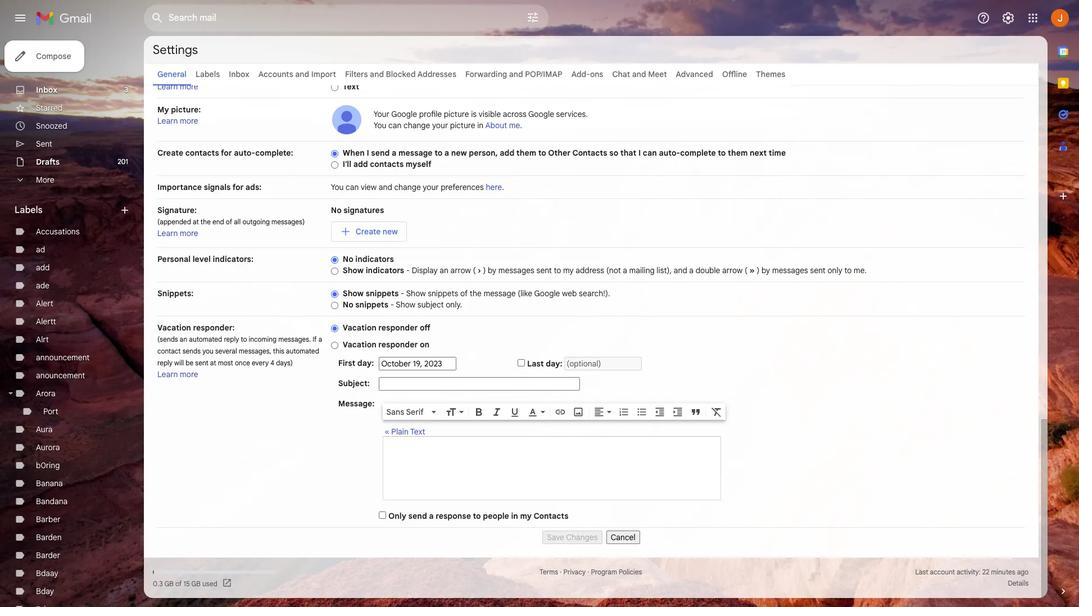 Task type: describe. For each thing, give the bounding box(es) containing it.
- for display an arrow (
[[406, 265, 410, 276]]

double
[[696, 265, 721, 276]]

1 vertical spatial picture
[[450, 120, 475, 130]]

last day:
[[527, 359, 563, 369]]

1 vertical spatial add
[[353, 159, 368, 169]]

Last day: text field
[[565, 357, 642, 371]]

this
[[273, 347, 284, 355]]

used
[[202, 579, 217, 588]]

indent more ‪(⌘])‬ image
[[673, 406, 684, 418]]

vacation for vacation responder: (sends an automated reply to incoming messages. if a contact sends you several messages, this automated reply will be sent at most once every 4 days) learn more
[[157, 323, 191, 333]]

barden
[[36, 533, 62, 543]]

Only send a response to people in my Contacts checkbox
[[379, 512, 387, 519]]

2 messages from the left
[[773, 265, 809, 276]]

personal level indicators:
[[157, 254, 254, 264]]

barber
[[36, 515, 61, 525]]

0.3
[[153, 579, 163, 588]]

1 gb from the left
[[164, 579, 174, 588]]

0 horizontal spatial send
[[371, 148, 390, 158]]

2 arrow from the left
[[723, 265, 743, 276]]

b0ring
[[36, 461, 60, 471]]

last for last account activity: 22 minutes ago details
[[916, 568, 929, 576]]

1 ( from the left
[[473, 265, 476, 276]]

4
[[271, 359, 274, 367]]

only
[[389, 511, 407, 521]]

1 horizontal spatial inbox link
[[229, 69, 249, 79]]

more button
[[0, 171, 135, 189]]

gmail image
[[36, 7, 97, 29]]

responder for on
[[379, 340, 418, 350]]

Vacation responder text field
[[384, 443, 721, 494]]

a left the person,
[[445, 148, 449, 158]]

2 vertical spatial no
[[343, 300, 354, 310]]

show right show indicators option
[[343, 265, 364, 276]]

1 vertical spatial contacts
[[370, 159, 404, 169]]

create new button
[[331, 222, 407, 242]]

first day:
[[338, 358, 374, 368]]

vacation for vacation responder off
[[343, 323, 377, 333]]

show right show snippets option
[[343, 288, 364, 299]]

picture:
[[171, 105, 201, 115]]

message:
[[338, 399, 375, 409]]

terms · privacy · program policies
[[540, 568, 642, 576]]

people
[[483, 511, 509, 521]]

the inside signature: (appended at the end of all outgoing messages) learn more
[[201, 218, 211, 226]]

starred link
[[36, 103, 63, 113]]

in inside the 'your google profile picture is visible across google services. you can change your picture in about me .'
[[477, 120, 484, 130]]

Text radio
[[331, 83, 338, 92]]

labels heading
[[15, 205, 119, 216]]

activity:
[[957, 568, 981, 576]]

forwarding and pop/imap link
[[466, 69, 563, 79]]

will
[[174, 359, 184, 367]]

my picture: learn more
[[157, 105, 201, 126]]

snippets for show subject only.
[[356, 300, 389, 310]]

of inside footer
[[175, 579, 182, 588]]

a left response
[[429, 511, 434, 521]]

complete:
[[255, 148, 293, 158]]

0 vertical spatial my
[[563, 265, 574, 276]]

a inside 'vacation responder: (sends an automated reply to incoming messages. if a contact sends you several messages, this automated reply will be sent at most once every 4 days) learn more'
[[319, 335, 322, 344]]

1 horizontal spatial send
[[409, 511, 427, 521]]

support image
[[977, 11, 991, 25]]

aura link
[[36, 425, 53, 435]]

labels link
[[196, 69, 220, 79]]

anouncement
[[36, 371, 85, 381]]

view
[[361, 182, 377, 192]]

add-
[[572, 69, 590, 79]]

inbox for the bottom inbox link
[[36, 85, 57, 95]]

- for show subject only.
[[391, 300, 394, 310]]

compose button
[[4, 40, 85, 72]]

No snippets radio
[[331, 301, 338, 310]]

2 gb from the left
[[191, 579, 201, 588]]

ago
[[1018, 568, 1029, 576]]

to inside 'vacation responder: (sends an automated reply to incoming messages. if a contact sends you several messages, this automated reply will be sent at most once every 4 days) learn more'
[[241, 335, 247, 344]]

No indicators radio
[[331, 256, 338, 264]]

1 horizontal spatial sent
[[537, 265, 552, 276]]

me
[[509, 120, 520, 130]]

a up i'll add contacts myself on the left
[[392, 148, 397, 158]]

level
[[193, 254, 211, 264]]

blocked
[[386, 69, 416, 79]]

across
[[503, 109, 527, 119]]

accusations link
[[36, 227, 80, 237]]

ad
[[36, 245, 45, 255]]

0 vertical spatial picture
[[444, 109, 469, 119]]

1 vertical spatial change
[[394, 182, 421, 192]]

can inside the 'your google profile picture is visible across google services. you can change your picture in about me .'
[[389, 120, 402, 130]]

responder for off
[[379, 323, 418, 333]]

0.3 gb of 15 gb used
[[153, 579, 217, 588]]

. inside the 'your google profile picture is visible across google services. you can change your picture in about me .'
[[520, 120, 522, 130]]

here link
[[486, 182, 502, 192]]

Search mail text field
[[169, 12, 495, 24]]

0 horizontal spatial can
[[346, 182, 359, 192]]

1 vertical spatial contacts
[[534, 511, 569, 521]]

cancel
[[611, 533, 636, 543]]

and right view
[[379, 182, 392, 192]]

signals
[[204, 182, 231, 192]]

to left other
[[539, 148, 547, 158]]

to down the profile
[[435, 148, 443, 158]]

1 vertical spatial .
[[502, 182, 504, 192]]

accounts and import
[[258, 69, 336, 79]]

2 ) from the left
[[757, 265, 760, 276]]

bdaay
[[36, 568, 58, 579]]

at inside 'vacation responder: (sends an automated reply to incoming messages. if a contact sends you several messages, this automated reply will be sent at most once every 4 days) learn more'
[[210, 359, 216, 367]]

bold ‪(⌘b)‬ image
[[474, 406, 485, 418]]

address
[[576, 265, 605, 276]]

bday
[[36, 586, 54, 597]]

create for create new
[[356, 227, 381, 237]]

snippets:
[[157, 288, 194, 299]]

sent link
[[36, 139, 52, 149]]

advanced search options image
[[522, 6, 544, 29]]

policies
[[619, 568, 642, 576]]

port
[[43, 407, 58, 417]]

Show indicators radio
[[331, 267, 338, 275]]

(appended
[[157, 218, 191, 226]]

2 by from the left
[[762, 265, 771, 276]]

time
[[769, 148, 786, 158]]

Vacation responder on radio
[[331, 341, 338, 350]]

1 auto- from the left
[[234, 148, 255, 158]]

importance signals for ads:
[[157, 182, 262, 192]]

« plain text
[[385, 427, 425, 437]]

indicators for no
[[356, 254, 394, 264]]

me.
[[854, 265, 867, 276]]

1 vertical spatial your
[[423, 182, 439, 192]]

filters and blocked addresses
[[345, 69, 457, 79]]

1 horizontal spatial in
[[511, 511, 518, 521]]

0 vertical spatial contacts
[[185, 148, 219, 158]]

and right list), at the top right of page
[[674, 265, 688, 276]]

last for last day:
[[527, 359, 544, 369]]

link ‪(⌘k)‬ image
[[555, 406, 566, 418]]

2 horizontal spatial can
[[643, 148, 657, 158]]

details
[[1009, 579, 1029, 588]]

personal
[[157, 254, 191, 264]]

themes link
[[756, 69, 786, 79]]

show up no snippets - show subject only.
[[406, 288, 426, 299]]

2 horizontal spatial sent
[[811, 265, 826, 276]]

First day: text field
[[379, 357, 457, 371]]

1 vertical spatial inbox link
[[36, 85, 57, 95]]

import
[[311, 69, 336, 79]]

1 vertical spatial you
[[331, 182, 344, 192]]

0 horizontal spatial my
[[520, 511, 532, 521]]

and for accounts
[[295, 69, 309, 79]]

signature: (appended at the end of all outgoing messages) learn more
[[157, 205, 305, 238]]

alert
[[36, 299, 53, 309]]

labels for labels link at left
[[196, 69, 220, 79]]

Show snippets radio
[[331, 290, 338, 298]]

alrt link
[[36, 335, 49, 345]]

addresses
[[418, 69, 457, 79]]

alertt link
[[36, 317, 56, 327]]

2 learn more link from the top
[[157, 116, 198, 126]]

indicators for show
[[366, 265, 404, 276]]

create for create contacts for auto-complete:
[[157, 148, 183, 158]]

indent less ‪(⌘[)‬ image
[[655, 406, 666, 418]]

quote ‪(⌘⇧9)‬ image
[[691, 406, 702, 418]]

general
[[157, 69, 187, 79]]

footer containing terms
[[144, 567, 1039, 589]]

2 them from the left
[[728, 148, 748, 158]]

filters and blocked addresses link
[[345, 69, 457, 79]]

1 vertical spatial the
[[470, 288, 482, 299]]

learn inside 'vacation responder: (sends an automated reply to incoming messages. if a contact sends you several messages, this automated reply will be sent at most once every 4 days) learn more'
[[157, 369, 178, 380]]

when
[[343, 148, 365, 158]]

1 learn more link from the top
[[157, 82, 198, 92]]

google right your at the left top of page
[[391, 109, 417, 119]]

2 · from the left
[[588, 568, 589, 576]]

more inside 'vacation responder: (sends an automated reply to incoming messages. if a contact sends you several messages, this automated reply will be sent at most once every 4 days) learn more'
[[180, 369, 198, 380]]

ade link
[[36, 281, 49, 291]]

all
[[234, 218, 241, 226]]

preferences
[[441, 182, 484, 192]]

google right the across
[[529, 109, 554, 119]]

settings
[[153, 42, 198, 57]]

1 horizontal spatial an
[[440, 265, 449, 276]]



Task type: locate. For each thing, give the bounding box(es) containing it.
at inside signature: (appended at the end of all outgoing messages) learn more
[[193, 218, 199, 226]]

no for no indicators
[[343, 254, 354, 264]]

0 vertical spatial for
[[221, 148, 232, 158]]

an up sends
[[180, 335, 187, 344]]

change down the profile
[[404, 120, 430, 130]]

of for snippets
[[461, 288, 468, 299]]

gb right 15
[[191, 579, 201, 588]]

about me link
[[486, 120, 520, 130]]

0 vertical spatial an
[[440, 265, 449, 276]]

0 horizontal spatial you
[[331, 182, 344, 192]]

1 vertical spatial create
[[356, 227, 381, 237]]

snippets up vacation responder off
[[356, 300, 389, 310]]

2 horizontal spatial of
[[461, 288, 468, 299]]

no left signatures
[[331, 205, 342, 215]]

2 vertical spatial can
[[346, 182, 359, 192]]

0 horizontal spatial contacts
[[185, 148, 219, 158]]

profile
[[419, 109, 442, 119]]

of for end
[[226, 218, 232, 226]]

a right (not
[[623, 265, 628, 276]]

Vacation responder off radio
[[331, 324, 338, 333]]

learn more link down the (appended
[[157, 228, 198, 238]]

end
[[213, 218, 224, 226]]

numbered list ‪(⌘⇧7)‬ image
[[619, 406, 630, 418]]

most
[[218, 359, 233, 367]]

inbox for the right inbox link
[[229, 69, 249, 79]]

inbox link
[[229, 69, 249, 79], [36, 85, 57, 95]]

1 horizontal spatial arrow
[[723, 265, 743, 276]]

and left import
[[295, 69, 309, 79]]

messages,
[[239, 347, 271, 355]]

sent
[[36, 139, 52, 149]]

1 arrow from the left
[[451, 265, 471, 276]]

0 horizontal spatial by
[[488, 265, 497, 276]]

0 horizontal spatial automated
[[189, 335, 222, 344]]

0 horizontal spatial message
[[399, 148, 433, 158]]

bday link
[[36, 586, 54, 597]]

0 vertical spatial responder
[[379, 323, 418, 333]]

my
[[563, 265, 574, 276], [520, 511, 532, 521]]

picture left the is
[[444, 109, 469, 119]]

snippets for show snippets of the message (like google web search!).
[[366, 288, 399, 299]]

them down the me
[[517, 148, 537, 158]]

learn more
[[157, 82, 198, 92]]

·
[[560, 568, 562, 576], [588, 568, 589, 576]]

labels for labels heading
[[15, 205, 43, 216]]

change inside the 'your google profile picture is visible across google services. you can change your picture in about me .'
[[404, 120, 430, 130]]

1 horizontal spatial day:
[[546, 359, 563, 369]]

pop/imap
[[525, 69, 563, 79]]

0 horizontal spatial reply
[[157, 359, 173, 367]]

learn more link down will
[[157, 369, 198, 380]]

no signatures
[[331, 205, 384, 215]]

0 horizontal spatial last
[[527, 359, 544, 369]]

contacts up view
[[370, 159, 404, 169]]

1 vertical spatial at
[[210, 359, 216, 367]]

0 vertical spatial inbox
[[229, 69, 249, 79]]

( left the »
[[745, 265, 748, 276]]

0 horizontal spatial labels
[[15, 205, 43, 216]]

1 horizontal spatial can
[[389, 120, 402, 130]]

aura
[[36, 425, 53, 435]]

last left account at the bottom
[[916, 568, 929, 576]]

1 responder from the top
[[379, 323, 418, 333]]

sent inside 'vacation responder: (sends an automated reply to incoming messages. if a contact sends you several messages, this automated reply will be sent at most once every 4 days) learn more'
[[195, 359, 208, 367]]

first
[[338, 358, 356, 368]]

signature:
[[157, 205, 197, 215]]

and right chat
[[632, 69, 646, 79]]

0 horizontal spatial gb
[[164, 579, 174, 588]]

navigation containing save changes
[[157, 528, 1026, 544]]

1 vertical spatial send
[[409, 511, 427, 521]]

auto- up ads: in the top of the page
[[234, 148, 255, 158]]

(sends
[[157, 335, 178, 344]]

show left subject
[[396, 300, 416, 310]]

can
[[389, 120, 402, 130], [643, 148, 657, 158], [346, 182, 359, 192]]

to left people
[[473, 511, 481, 521]]

contacts left so
[[573, 148, 608, 158]]

italic ‪(⌘i)‬ image
[[492, 406, 503, 418]]

2 vertical spatial -
[[391, 300, 394, 310]]

0 horizontal spatial i
[[367, 148, 369, 158]]

add right the person,
[[500, 148, 515, 158]]

more inside signature: (appended at the end of all outgoing messages) learn more
[[180, 228, 198, 238]]

2 responder from the top
[[379, 340, 418, 350]]

2 more from the top
[[180, 116, 198, 126]]

( left › on the top
[[473, 265, 476, 276]]

0 vertical spatial in
[[477, 120, 484, 130]]

to right complete
[[718, 148, 726, 158]]

picture down the is
[[450, 120, 475, 130]]

at left most
[[210, 359, 216, 367]]

labels navigation
[[0, 36, 144, 607]]

1 vertical spatial automated
[[286, 347, 319, 355]]

1 vertical spatial labels
[[15, 205, 43, 216]]

Last day: checkbox
[[518, 359, 525, 367]]

0 horizontal spatial inbox link
[[36, 85, 57, 95]]

settings image
[[1002, 11, 1016, 25]]

2 learn from the top
[[157, 116, 178, 126]]

no right no snippets option
[[343, 300, 354, 310]]

my
[[157, 105, 169, 115]]

a left double
[[690, 265, 694, 276]]

if
[[313, 335, 317, 344]]

- for show snippets of the message (like google web search!).
[[401, 288, 405, 299]]

0 horizontal spatial auto-
[[234, 148, 255, 158]]

. down the across
[[520, 120, 522, 130]]

responder down vacation responder off
[[379, 340, 418, 350]]

last inside the last account activity: 22 minutes ago details
[[916, 568, 929, 576]]

0 vertical spatial -
[[406, 265, 410, 276]]

program policies link
[[591, 568, 642, 576]]

None search field
[[144, 4, 549, 31]]

accounts
[[258, 69, 293, 79]]

1 vertical spatial of
[[461, 288, 468, 299]]

2 i from the left
[[639, 148, 641, 158]]

more down be
[[180, 369, 198, 380]]

an right display
[[440, 265, 449, 276]]

0 vertical spatial change
[[404, 120, 430, 130]]

by right the »
[[762, 265, 771, 276]]

about
[[486, 120, 507, 130]]

i right when
[[367, 148, 369, 158]]

remove formatting ‪(⌘\)‬ image
[[712, 406, 723, 418]]

a right if
[[319, 335, 322, 344]]

0 vertical spatial reply
[[224, 335, 239, 344]]

) right the »
[[757, 265, 760, 276]]

0 horizontal spatial them
[[517, 148, 537, 158]]

for for contacts
[[221, 148, 232, 158]]

day: for first day:
[[358, 358, 374, 368]]

2 auto- from the left
[[659, 148, 681, 158]]

and right filters on the left of the page
[[370, 69, 384, 79]]

0 vertical spatial .
[[520, 120, 522, 130]]

main menu image
[[13, 11, 27, 25]]

tab list
[[1048, 36, 1080, 567]]

reply
[[224, 335, 239, 344], [157, 359, 173, 367]]

1 horizontal spatial last
[[916, 568, 929, 576]]

0 vertical spatial can
[[389, 120, 402, 130]]

b0ring link
[[36, 461, 60, 471]]

send
[[371, 148, 390, 158], [409, 511, 427, 521]]

0 vertical spatial new
[[451, 148, 467, 158]]

1 horizontal spatial reply
[[224, 335, 239, 344]]

0 horizontal spatial inbox
[[36, 85, 57, 95]]

i'll
[[343, 159, 351, 169]]

1 ) from the left
[[483, 265, 486, 276]]

themes
[[756, 69, 786, 79]]

your
[[374, 109, 390, 119]]

1 horizontal spatial my
[[563, 265, 574, 276]]

off
[[420, 323, 431, 333]]

1 horizontal spatial i
[[639, 148, 641, 158]]

0 horizontal spatial (
[[473, 265, 476, 276]]

4 learn from the top
[[157, 369, 178, 380]]

0 vertical spatial contacts
[[573, 148, 608, 158]]

messages
[[499, 265, 535, 276], [773, 265, 809, 276]]

1 horizontal spatial at
[[210, 359, 216, 367]]

0 horizontal spatial the
[[201, 218, 211, 226]]

search mail image
[[147, 8, 168, 28]]

messages)
[[272, 218, 305, 226]]

to left me.
[[845, 265, 852, 276]]

ad link
[[36, 245, 45, 255]]

barden link
[[36, 533, 62, 543]]

once
[[235, 359, 250, 367]]

indicators
[[356, 254, 394, 264], [366, 265, 404, 276]]

for up signals
[[221, 148, 232, 158]]

1 vertical spatial responder
[[379, 340, 418, 350]]

2 vertical spatial of
[[175, 579, 182, 588]]

an inside 'vacation responder: (sends an automated reply to incoming messages. if a contact sends you several messages, this automated reply will be sent at most once every 4 days) learn more'
[[180, 335, 187, 344]]

responder up the vacation responder on
[[379, 323, 418, 333]]

· right 'terms' "link"
[[560, 568, 562, 576]]

1 horizontal spatial inbox
[[229, 69, 249, 79]]

add down when
[[353, 159, 368, 169]]

gb right 0.3
[[164, 579, 174, 588]]

1 horizontal spatial by
[[762, 265, 771, 276]]

1 horizontal spatial contacts
[[573, 148, 608, 158]]

0 vertical spatial no
[[331, 205, 342, 215]]

0 horizontal spatial ·
[[560, 568, 562, 576]]

0 horizontal spatial )
[[483, 265, 486, 276]]

last account activity: 22 minutes ago details
[[916, 568, 1029, 588]]

contacts up the importance signals for ads:
[[185, 148, 219, 158]]

0 horizontal spatial add
[[36, 263, 50, 273]]

create contacts for auto-complete:
[[157, 148, 293, 158]]

message up myself
[[399, 148, 433, 158]]

sans serif option
[[384, 406, 430, 418]]

1 horizontal spatial message
[[484, 288, 516, 299]]

create down signatures
[[356, 227, 381, 237]]

your down myself
[[423, 182, 439, 192]]

i right the that
[[639, 148, 641, 158]]

message left (like
[[484, 288, 516, 299]]

day: right first
[[358, 358, 374, 368]]

chat
[[613, 69, 630, 79]]

0 vertical spatial of
[[226, 218, 232, 226]]

automated up you
[[189, 335, 222, 344]]

create up importance
[[157, 148, 183, 158]]

compose
[[36, 51, 71, 61]]

your google profile picture is visible across google services. you can change your picture in about me .
[[374, 109, 588, 130]]

cancel button
[[607, 531, 640, 544]]

you down "i'll add contacts myself" option
[[331, 182, 344, 192]]

starred
[[36, 103, 63, 113]]

in down the visible in the top left of the page
[[477, 120, 484, 130]]

more down the (appended
[[180, 228, 198, 238]]

· right privacy
[[588, 568, 589, 576]]

0 vertical spatial indicators
[[356, 254, 394, 264]]

learn inside signature: (appended at the end of all outgoing messages) learn more
[[157, 228, 178, 238]]

bandana link
[[36, 497, 68, 507]]

add
[[500, 148, 515, 158], [353, 159, 368, 169], [36, 263, 50, 273]]

insert image image
[[573, 406, 584, 418]]

list),
[[657, 265, 672, 276]]

sent left only
[[811, 265, 826, 276]]

automated
[[189, 335, 222, 344], [286, 347, 319, 355]]

vacation up (sends
[[157, 323, 191, 333]]

save changes button
[[543, 531, 603, 544]]

0 vertical spatial create
[[157, 148, 183, 158]]

chat and meet link
[[613, 69, 667, 79]]

3 learn more link from the top
[[157, 228, 198, 238]]

3 more from the top
[[180, 228, 198, 238]]

changes
[[566, 533, 598, 543]]

services.
[[556, 109, 588, 119]]

0 horizontal spatial in
[[477, 120, 484, 130]]

arora link
[[36, 389, 56, 399]]

vacation responder off
[[343, 323, 431, 333]]

program
[[591, 568, 617, 576]]

- left display
[[406, 265, 410, 276]]

0 vertical spatial add
[[500, 148, 515, 158]]

in right people
[[511, 511, 518, 521]]

vacation for vacation responder on
[[343, 340, 377, 350]]

picture image
[[331, 104, 363, 136]]

google right (like
[[534, 288, 560, 299]]

1 vertical spatial last
[[916, 568, 929, 576]]

learn down general link
[[157, 82, 178, 92]]

1 learn from the top
[[157, 82, 178, 92]]

an
[[440, 265, 449, 276], [180, 335, 187, 344]]

snoozed
[[36, 121, 67, 131]]

0 horizontal spatial day:
[[358, 358, 374, 368]]

1 horizontal spatial contacts
[[370, 159, 404, 169]]

1 · from the left
[[560, 568, 562, 576]]

only send a response to people in my contacts
[[389, 511, 569, 521]]

and for filters
[[370, 69, 384, 79]]

privacy
[[564, 568, 586, 576]]

2 ( from the left
[[745, 265, 748, 276]]

automated down messages.
[[286, 347, 319, 355]]

1 by from the left
[[488, 265, 497, 276]]

for for signals
[[233, 182, 244, 192]]

at
[[193, 218, 199, 226], [210, 359, 216, 367]]

port link
[[43, 407, 58, 417]]

bulleted list ‪(⌘⇧8)‬ image
[[637, 406, 648, 418]]

that
[[621, 148, 637, 158]]

learn more link down general link
[[157, 82, 198, 92]]

forwarding and pop/imap
[[466, 69, 563, 79]]

and
[[295, 69, 309, 79], [370, 69, 384, 79], [509, 69, 523, 79], [632, 69, 646, 79], [379, 182, 392, 192], [674, 265, 688, 276]]

can right the that
[[643, 148, 657, 158]]

follow link to manage storage image
[[222, 578, 233, 589]]

1 more from the top
[[180, 82, 198, 92]]

web
[[562, 288, 577, 299]]

add inside labels navigation
[[36, 263, 50, 273]]

you inside the 'your google profile picture is visible across google services. you can change your picture in about me .'
[[374, 120, 387, 130]]

1 horizontal spatial add
[[353, 159, 368, 169]]

you can view and change your preferences here .
[[331, 182, 504, 192]]

and left pop/imap
[[509, 69, 523, 79]]

by
[[488, 265, 497, 276], [762, 265, 771, 276]]

outgoing
[[243, 218, 270, 226]]

1 messages from the left
[[499, 265, 535, 276]]

and for forwarding
[[509, 69, 523, 79]]

navigation
[[157, 528, 1026, 544]]

contacts up "save"
[[534, 511, 569, 521]]

3 learn from the top
[[157, 228, 178, 238]]

vacation inside 'vacation responder: (sends an automated reply to incoming messages. if a contact sends you several messages, this automated reply will be sent at most once every 4 days) learn more'
[[157, 323, 191, 333]]

4 learn more link from the top
[[157, 369, 198, 380]]

reply down contact
[[157, 359, 173, 367]]

change down myself
[[394, 182, 421, 192]]

arrow left the »
[[723, 265, 743, 276]]

indicators down 'no indicators'
[[366, 265, 404, 276]]

responder:
[[193, 323, 235, 333]]

privacy link
[[564, 568, 586, 576]]

next
[[750, 148, 767, 158]]

vacation up "first day:"
[[343, 340, 377, 350]]

last right last day: option
[[527, 359, 544, 369]]

vacation
[[157, 323, 191, 333], [343, 323, 377, 333], [343, 340, 377, 350]]

your inside the 'your google profile picture is visible across google services. you can change your picture in about me .'
[[432, 120, 448, 130]]

0 vertical spatial the
[[201, 218, 211, 226]]

labels up learn more
[[196, 69, 220, 79]]

you
[[203, 347, 214, 355]]

) right › on the top
[[483, 265, 486, 276]]

1 vertical spatial indicators
[[366, 265, 404, 276]]

1 horizontal spatial automated
[[286, 347, 319, 355]]

no for no signatures
[[331, 205, 342, 215]]

1 them from the left
[[517, 148, 537, 158]]

of inside signature: (appended at the end of all outgoing messages) learn more
[[226, 218, 232, 226]]

0 horizontal spatial sent
[[195, 359, 208, 367]]

1 horizontal spatial of
[[226, 218, 232, 226]]

1 vertical spatial new
[[383, 227, 398, 237]]

1 horizontal spatial new
[[451, 148, 467, 158]]

0 horizontal spatial -
[[391, 300, 394, 310]]

0 horizontal spatial of
[[175, 579, 182, 588]]

search!).
[[579, 288, 610, 299]]

1 horizontal spatial (
[[745, 265, 748, 276]]

person,
[[469, 148, 498, 158]]

more inside my picture: learn more
[[180, 116, 198, 126]]

1 vertical spatial can
[[643, 148, 657, 158]]

create inside button
[[356, 227, 381, 237]]

1 horizontal spatial )
[[757, 265, 760, 276]]

learn down my
[[157, 116, 178, 126]]

0 horizontal spatial an
[[180, 335, 187, 344]]

0 horizontal spatial .
[[502, 182, 504, 192]]

4 more from the top
[[180, 369, 198, 380]]

my right people
[[520, 511, 532, 521]]

1 vertical spatial in
[[511, 511, 518, 521]]

footer
[[144, 567, 1039, 589]]

1 vertical spatial message
[[484, 288, 516, 299]]

contact
[[157, 347, 181, 355]]

labels inside navigation
[[15, 205, 43, 216]]

formatting options toolbar
[[383, 404, 726, 420]]

I'll add contacts myself radio
[[331, 161, 338, 169]]

learn down will
[[157, 369, 178, 380]]

days)
[[276, 359, 293, 367]]

inbox link right labels link at left
[[229, 69, 249, 79]]

sent right be
[[195, 359, 208, 367]]

my left address
[[563, 265, 574, 276]]

messages right the »
[[773, 265, 809, 276]]

no right no indicators radio
[[343, 254, 354, 264]]

labels down more
[[15, 205, 43, 216]]

vacation responder: (sends an automated reply to incoming messages. if a contact sends you several messages, this automated reply will be sent at most once every 4 days) learn more
[[157, 323, 322, 380]]

send up i'll add contacts myself on the left
[[371, 148, 390, 158]]

day: for last day:
[[546, 359, 563, 369]]

vacation responder on
[[343, 340, 430, 350]]

can down your at the left top of page
[[389, 120, 402, 130]]

1 i from the left
[[367, 148, 369, 158]]

When I send a message to a new person, add them to Other Contacts so that I can auto-complete to them next time radio
[[331, 149, 338, 158]]

minutes
[[992, 568, 1016, 576]]

0 vertical spatial at
[[193, 218, 199, 226]]

0 vertical spatial labels
[[196, 69, 220, 79]]

day: right last day: option
[[546, 359, 563, 369]]

to left address
[[554, 265, 561, 276]]

new left the person,
[[451, 148, 467, 158]]

new inside create new button
[[383, 227, 398, 237]]

1 vertical spatial an
[[180, 335, 187, 344]]

your down the profile
[[432, 120, 448, 130]]

inbox up the starred link
[[36, 85, 57, 95]]

1 horizontal spatial ·
[[588, 568, 589, 576]]

Subject text field
[[379, 377, 581, 391]]

for left ads: in the top of the page
[[233, 182, 244, 192]]

inbox inside labels navigation
[[36, 85, 57, 95]]

and for chat
[[632, 69, 646, 79]]

0 vertical spatial inbox link
[[229, 69, 249, 79]]

underline ‪(⌘u)‬ image
[[510, 407, 521, 418]]

1 horizontal spatial auto-
[[659, 148, 681, 158]]

learn inside my picture: learn more
[[157, 116, 178, 126]]

signatures
[[344, 205, 384, 215]]

importance
[[157, 182, 202, 192]]

snippets up only.
[[428, 288, 459, 299]]



Task type: vqa. For each thing, say whether or not it's contained in the screenshot.
"email"
no



